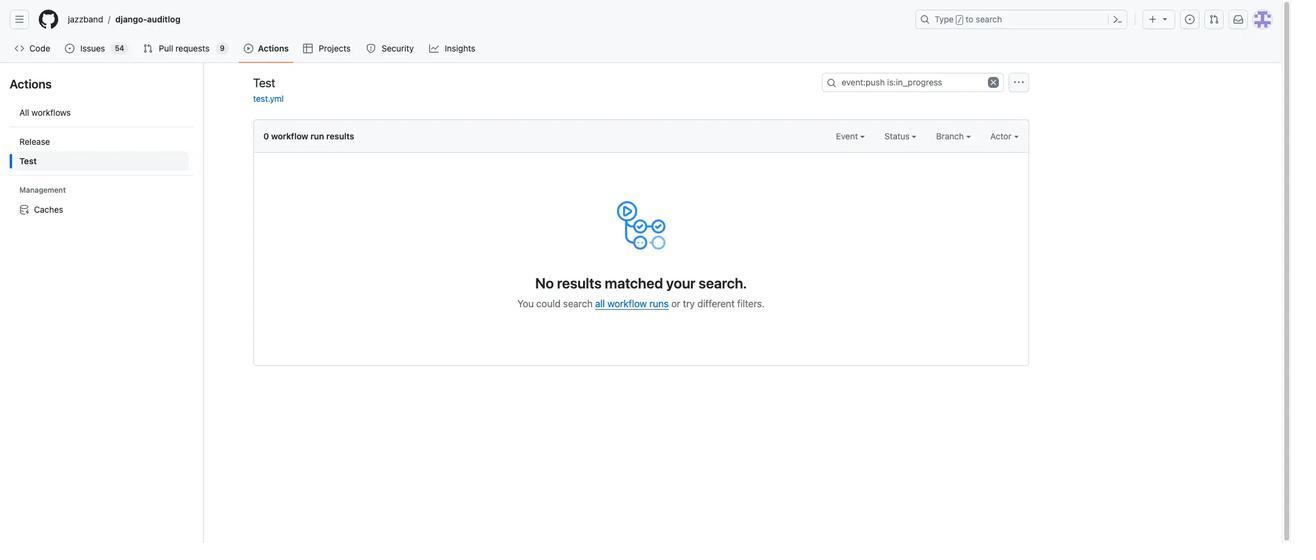 Task type: vqa. For each thing, say whether or not it's contained in the screenshot.
List Description text box
no



Task type: describe. For each thing, give the bounding box(es) containing it.
command palette image
[[1113, 15, 1123, 24]]

0 vertical spatial workflow
[[271, 131, 308, 141]]

plus image
[[1148, 15, 1158, 24]]

0 horizontal spatial results
[[326, 131, 354, 141]]

insights
[[445, 43, 476, 53]]

0 horizontal spatial search
[[563, 298, 593, 309]]

issues
[[80, 43, 105, 53]]

/ for jazzband
[[108, 14, 111, 25]]

django-auditlog link
[[111, 10, 185, 29]]

github actions image
[[617, 201, 665, 250]]

jazzband
[[68, 14, 103, 24]]

workflows
[[31, 107, 71, 118]]

list containing jazzband
[[63, 10, 908, 29]]

1 horizontal spatial search
[[976, 14, 1002, 24]]

Filter workflow runs search field
[[822, 73, 1004, 92]]

different
[[698, 298, 735, 309]]

triangle down image
[[1160, 14, 1170, 24]]

test.yml
[[253, 93, 284, 104]]

requests
[[176, 43, 210, 53]]

run
[[311, 131, 324, 141]]

0 vertical spatial actions
[[258, 43, 289, 53]]

show workflow options image
[[1014, 78, 1024, 87]]

could
[[536, 298, 561, 309]]

try
[[683, 298, 695, 309]]

all workflow runs link
[[595, 298, 669, 309]]

no
[[535, 275, 554, 292]]

pull
[[159, 43, 173, 53]]

security link
[[361, 39, 420, 58]]

insights link
[[425, 39, 481, 58]]

9
[[220, 44, 225, 53]]

security
[[382, 43, 414, 53]]

status
[[885, 131, 912, 141]]

release
[[19, 136, 50, 147]]

management
[[19, 186, 66, 195]]

actor
[[991, 131, 1014, 141]]

code image
[[15, 44, 24, 53]]

release link
[[15, 132, 189, 152]]

git pull request image for issue opened image
[[143, 44, 153, 53]]

issue opened image
[[65, 44, 75, 53]]

test.yml link
[[253, 93, 284, 104]]

or
[[672, 298, 681, 309]]

0 horizontal spatial actions
[[10, 77, 52, 91]]

1 horizontal spatial workflow
[[608, 298, 647, 309]]

pull requests
[[159, 43, 210, 53]]

0 workflow run results
[[263, 131, 354, 141]]

auditlog
[[147, 14, 180, 24]]

git pull request image for issue opened icon
[[1210, 15, 1219, 24]]



Task type: locate. For each thing, give the bounding box(es) containing it.
test inside filter workflows "element"
[[19, 156, 37, 166]]

matched
[[605, 275, 663, 292]]

code
[[29, 43, 50, 53]]

projects
[[319, 43, 351, 53]]

django-
[[115, 14, 147, 24]]

test
[[253, 75, 275, 89], [19, 156, 37, 166]]

your
[[666, 275, 696, 292]]

search right to
[[976, 14, 1002, 24]]

search image
[[827, 78, 836, 88]]

you could search all workflow runs or try different filters.
[[518, 298, 765, 309]]

1 vertical spatial git pull request image
[[143, 44, 153, 53]]

0 vertical spatial test
[[253, 75, 275, 89]]

/ left to
[[958, 16, 962, 24]]

1 vertical spatial actions
[[10, 77, 52, 91]]

0 horizontal spatial test
[[19, 156, 37, 166]]

54
[[115, 44, 124, 53]]

0 vertical spatial git pull request image
[[1210, 15, 1219, 24]]

search
[[976, 14, 1002, 24], [563, 298, 593, 309]]

you
[[518, 298, 534, 309]]

shield image
[[366, 44, 376, 53]]

filters.
[[737, 298, 765, 309]]

play image
[[244, 44, 253, 53]]

1 vertical spatial list
[[10, 98, 193, 224]]

test down release
[[19, 156, 37, 166]]

caches link
[[15, 200, 189, 219]]

git pull request image left notifications image
[[1210, 15, 1219, 24]]

issue opened image
[[1185, 15, 1195, 24]]

results up all
[[557, 275, 602, 292]]

no results matched your search.
[[535, 275, 747, 292]]

projects link
[[299, 39, 357, 58]]

event button
[[836, 130, 865, 142]]

/
[[108, 14, 111, 25], [958, 16, 962, 24]]

0 vertical spatial list
[[63, 10, 908, 29]]

actions
[[258, 43, 289, 53], [10, 77, 52, 91]]

1 horizontal spatial /
[[958, 16, 962, 24]]

results right the run in the top of the page
[[326, 131, 354, 141]]

actor button
[[991, 130, 1019, 142]]

1 horizontal spatial test
[[253, 75, 275, 89]]

event
[[836, 131, 861, 141]]

workflow
[[271, 131, 308, 141], [608, 298, 647, 309]]

code link
[[10, 39, 55, 58]]

results
[[326, 131, 354, 141], [557, 275, 602, 292]]

1 vertical spatial results
[[557, 275, 602, 292]]

1 horizontal spatial git pull request image
[[1210, 15, 1219, 24]]

0 vertical spatial search
[[976, 14, 1002, 24]]

1 vertical spatial test
[[19, 156, 37, 166]]

status button
[[885, 130, 917, 142]]

all workflows link
[[15, 103, 189, 122]]

to
[[966, 14, 974, 24]]

/ for type
[[958, 16, 962, 24]]

filter workflows element
[[15, 132, 189, 171]]

list containing all workflows
[[10, 98, 193, 224]]

workflow right 0
[[271, 131, 308, 141]]

all
[[595, 298, 605, 309]]

0 horizontal spatial workflow
[[271, 131, 308, 141]]

test link
[[15, 152, 189, 171]]

list
[[63, 10, 908, 29], [10, 98, 193, 224]]

1 horizontal spatial actions
[[258, 43, 289, 53]]

/ inside type / to search
[[958, 16, 962, 24]]

test up test.yml
[[253, 75, 275, 89]]

0
[[263, 131, 269, 141]]

workflow down matched on the bottom of page
[[608, 298, 647, 309]]

actions right play image
[[258, 43, 289, 53]]

jazzband / django-auditlog
[[68, 14, 180, 25]]

runs
[[650, 298, 669, 309]]

graph image
[[429, 44, 439, 53]]

clear filters image
[[988, 77, 999, 88]]

notifications image
[[1234, 15, 1244, 24]]

/ left django-
[[108, 14, 111, 25]]

actions up all
[[10, 77, 52, 91]]

0 horizontal spatial git pull request image
[[143, 44, 153, 53]]

all workflows
[[19, 107, 71, 118]]

jazzband link
[[63, 10, 108, 29]]

1 horizontal spatial results
[[557, 275, 602, 292]]

table image
[[303, 44, 313, 53]]

git pull request image left 'pull'
[[143, 44, 153, 53]]

all
[[19, 107, 29, 118]]

git pull request image
[[1210, 15, 1219, 24], [143, 44, 153, 53]]

1 vertical spatial workflow
[[608, 298, 647, 309]]

branch
[[936, 131, 966, 141]]

search.
[[699, 275, 747, 292]]

None search field
[[822, 73, 1004, 92]]

search left all
[[563, 298, 593, 309]]

actions link
[[239, 39, 294, 58]]

0 vertical spatial results
[[326, 131, 354, 141]]

type / to search
[[935, 14, 1002, 24]]

/ inside 'jazzband / django-auditlog'
[[108, 14, 111, 25]]

0 horizontal spatial /
[[108, 14, 111, 25]]

type
[[935, 14, 954, 24]]

caches
[[34, 204, 63, 215]]

1 vertical spatial search
[[563, 298, 593, 309]]

homepage image
[[39, 10, 58, 29]]



